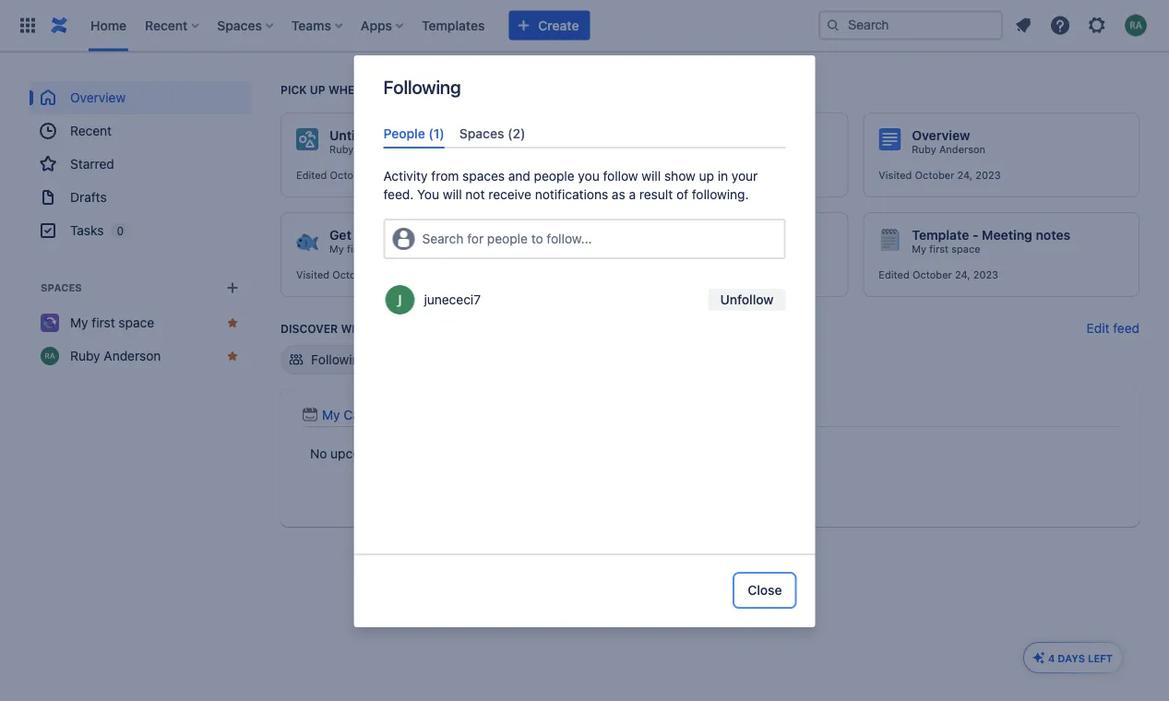 Task type: describe. For each thing, give the bounding box(es) containing it.
Search field
[[819, 11, 1004, 40]]

events
[[393, 446, 433, 462]]

search for people to follow...
[[422, 231, 592, 247]]

1 vertical spatial will
[[443, 187, 462, 202]]

2 horizontal spatial visited
[[879, 169, 913, 181]]

home
[[90, 18, 127, 33]]

whiteboard
[[383, 128, 453, 143]]

24, for overview
[[958, 169, 973, 181]]

my calendars
[[322, 408, 404, 423]]

2023 for overview
[[976, 169, 1001, 181]]

:fish: image
[[296, 229, 319, 251]]

a
[[629, 187, 636, 202]]

apps
[[361, 18, 392, 33]]

of inside get the most out of your team space my first space
[[437, 228, 450, 243]]

unstar this space image
[[225, 349, 240, 364]]

from
[[431, 169, 459, 184]]

close button
[[737, 576, 794, 606]]

october down get
[[333, 269, 372, 281]]

follow
[[603, 169, 639, 184]]

banner containing home
[[0, 0, 1170, 52]]

template
[[913, 228, 970, 243]]

calendars
[[344, 408, 404, 423]]

get the most out of your team space my first space
[[330, 228, 556, 255]]

out
[[413, 228, 434, 243]]

(1)
[[429, 126, 445, 141]]

2023 up following.
[[685, 169, 710, 181]]

team
[[484, 228, 515, 243]]

following inside following dialog
[[384, 76, 461, 97]]

overview link
[[30, 81, 251, 114]]

0 vertical spatial will
[[642, 169, 661, 184]]

first inside get the most out of your team space my first space
[[347, 243, 366, 255]]

off
[[429, 83, 451, 96]]

apps button
[[355, 11, 411, 40]]

following button
[[281, 345, 376, 375]]

:notepad_spiral: image
[[879, 229, 901, 251]]

as
[[612, 187, 626, 202]]

left
[[399, 83, 426, 96]]

pick up where you left off
[[281, 83, 451, 96]]

feed.
[[384, 187, 414, 202]]

you inside "activity from spaces and people you follow will show up in your feed. you will not receive notifications as a result of following."
[[578, 169, 600, 184]]

starred link
[[30, 148, 251, 181]]

my first space link for visited
[[330, 243, 398, 256]]

notifications
[[535, 187, 609, 202]]

no upcoming events in the next 5 days
[[310, 446, 541, 462]]

follow...
[[547, 231, 592, 247]]

receive
[[489, 187, 532, 202]]

1 horizontal spatial overview
[[913, 128, 971, 143]]

2 horizontal spatial visited october 24, 2023
[[879, 169, 1001, 181]]

pick
[[281, 83, 307, 96]]

to
[[532, 231, 544, 247]]

october for overview
[[915, 169, 955, 181]]

your inside get the most out of your team space my first space
[[453, 228, 481, 243]]

untitled whiteboard 1
[[330, 128, 463, 143]]

0 horizontal spatial you
[[372, 83, 396, 96]]

discover
[[281, 322, 338, 335]]

template - meeting notes
[[913, 228, 1071, 243]]

:notepad_spiral: image
[[879, 229, 901, 251]]

-
[[973, 228, 979, 243]]

october for template - meeting notes
[[913, 269, 953, 281]]

where
[[329, 83, 369, 96]]

what's
[[341, 322, 386, 335]]

spaces (2)
[[460, 126, 526, 141]]

not
[[466, 187, 485, 202]]

0 horizontal spatial first
[[92, 315, 115, 331]]

2023 for untitled whiteboard 1
[[391, 169, 416, 181]]

activity
[[384, 169, 428, 184]]

for
[[467, 231, 484, 247]]

visited for :wave: image
[[588, 169, 621, 181]]

junececi7
[[424, 292, 481, 308]]

result
[[640, 187, 673, 202]]

days
[[513, 446, 541, 462]]

home link
[[85, 11, 132, 40]]

spaces inside popup button
[[217, 18, 262, 33]]

you
[[417, 187, 440, 202]]

1 horizontal spatial the
[[450, 446, 469, 462]]

my calendars link
[[303, 408, 404, 423]]

october up a on the top right
[[624, 169, 664, 181]]

search
[[422, 231, 464, 247]]

drafts
[[70, 190, 107, 205]]

following dialog
[[354, 55, 816, 628]]

get
[[330, 228, 352, 243]]

up inside "activity from spaces and people you follow will show up in your feed. you will not receive notifications as a result of following."
[[699, 169, 715, 184]]

and
[[509, 169, 531, 184]]

templates
[[422, 18, 485, 33]]

discover what's happening
[[281, 322, 455, 335]]



Task type: locate. For each thing, give the bounding box(es) containing it.
visited october 24, 2023 for :fish: image
[[296, 269, 419, 281]]

2 horizontal spatial my first space link
[[913, 243, 981, 256]]

following
[[384, 76, 461, 97], [311, 352, 367, 367]]

up up following.
[[699, 169, 715, 184]]

settings icon image
[[1087, 14, 1109, 36]]

2023 down most
[[393, 269, 419, 281]]

in inside "activity from spaces and people you follow will show up in your feed. you will not receive notifications as a result of following."
[[718, 169, 729, 184]]

0 vertical spatial edited
[[296, 169, 327, 181]]

0 horizontal spatial of
[[437, 228, 450, 243]]

1 vertical spatial your
[[453, 228, 481, 243]]

up
[[310, 83, 326, 96], [699, 169, 715, 184]]

spaces button
[[212, 11, 281, 40]]

people inside "activity from spaces and people you follow will show up in your feed. you will not receive notifications as a result of following."
[[534, 169, 575, 184]]

0 horizontal spatial people
[[487, 231, 528, 247]]

starred
[[70, 156, 114, 172]]

1 horizontal spatial spaces
[[217, 18, 262, 33]]

1 horizontal spatial my first space link
[[330, 243, 398, 256]]

tasks
[[70, 223, 104, 238]]

will down from on the top
[[443, 187, 462, 202]]

0 horizontal spatial in
[[436, 446, 447, 462]]

the inside get the most out of your team space my first space
[[355, 228, 375, 243]]

0 horizontal spatial my first space
[[70, 315, 154, 331]]

october for untitled whiteboard 1
[[330, 169, 370, 181]]

templates link
[[416, 11, 491, 40]]

following.
[[692, 187, 749, 202]]

0 horizontal spatial my first space link
[[30, 307, 251, 340]]

0 horizontal spatial your
[[453, 228, 481, 243]]

the left next
[[450, 446, 469, 462]]

1 vertical spatial the
[[450, 446, 469, 462]]

1 horizontal spatial your
[[732, 169, 758, 184]]

24, for template - meeting notes
[[955, 269, 971, 281]]

1 horizontal spatial edited october 24, 2023
[[879, 269, 999, 281]]

edited october 24, 2023 for untitled
[[296, 169, 416, 181]]

1 vertical spatial spaces
[[460, 126, 504, 141]]

your
[[732, 169, 758, 184], [453, 228, 481, 243]]

visited october 24, 2023 up result on the right top of the page
[[588, 169, 710, 181]]

0 horizontal spatial following
[[311, 352, 367, 367]]

my inside get the most out of your team space my first space
[[330, 243, 344, 255]]

(2)
[[508, 126, 526, 141]]

visited up :notepad_spiral: image
[[879, 169, 913, 181]]

edited
[[296, 169, 327, 181], [879, 269, 910, 281]]

0 vertical spatial your
[[732, 169, 758, 184]]

0 horizontal spatial edited
[[296, 169, 327, 181]]

tab list containing people (1)
[[376, 118, 794, 149]]

0 vertical spatial my first space
[[913, 243, 981, 255]]

drafts link
[[30, 181, 251, 214]]

1 horizontal spatial following
[[384, 76, 461, 97]]

0 vertical spatial you
[[372, 83, 396, 96]]

unfollow
[[721, 292, 774, 308]]

of
[[677, 187, 689, 202], [437, 228, 450, 243]]

following up people (1)
[[384, 76, 461, 97]]

following down what's
[[311, 352, 367, 367]]

:wave: image
[[588, 129, 610, 151]]

visited october 24, 2023 for :wave: image
[[588, 169, 710, 181]]

edited october 24, 2023 down untitled
[[296, 169, 416, 181]]

24, for untitled whiteboard 1
[[373, 169, 388, 181]]

24,
[[373, 169, 388, 181], [666, 169, 682, 181], [958, 169, 973, 181], [375, 269, 390, 281], [955, 269, 971, 281]]

0 vertical spatial spaces
[[217, 18, 262, 33]]

the right get
[[355, 228, 375, 243]]

0 horizontal spatial the
[[355, 228, 375, 243]]

1 horizontal spatial will
[[642, 169, 661, 184]]

1 horizontal spatial visited october 24, 2023
[[588, 169, 710, 181]]

edited october 24, 2023
[[296, 169, 416, 181], [879, 269, 999, 281]]

0 horizontal spatial up
[[310, 83, 326, 96]]

anderson
[[357, 144, 403, 156], [648, 144, 695, 156], [940, 144, 986, 156], [104, 349, 161, 364]]

your inside "activity from spaces and people you follow will show up in your feed. you will not receive notifications as a result of following."
[[732, 169, 758, 184]]

happening
[[389, 322, 455, 335]]

0 horizontal spatial edited october 24, 2023
[[296, 169, 416, 181]]

24, up result on the right top of the page
[[666, 169, 682, 181]]

confluence image
[[48, 14, 70, 36], [48, 14, 70, 36]]

1 horizontal spatial first
[[347, 243, 366, 255]]

my first space
[[913, 243, 981, 255], [70, 315, 154, 331]]

your up following.
[[732, 169, 758, 184]]

2 horizontal spatial spaces
[[460, 126, 504, 141]]

of down show
[[677, 187, 689, 202]]

space
[[519, 228, 556, 243], [369, 243, 398, 255], [952, 243, 981, 255], [119, 315, 154, 331]]

you
[[372, 83, 396, 96], [578, 169, 600, 184]]

1 vertical spatial my first space
[[70, 315, 154, 331]]

overview
[[70, 90, 126, 105], [913, 128, 971, 143]]

5
[[502, 446, 510, 462]]

1 vertical spatial edited
[[879, 269, 910, 281]]

1 vertical spatial following
[[311, 352, 367, 367]]

edited down :notepad_spiral: image
[[879, 269, 910, 281]]

ruby
[[330, 144, 354, 156], [621, 144, 645, 156], [913, 144, 937, 156], [70, 349, 100, 364]]

most
[[379, 228, 410, 243]]

spaces
[[463, 169, 505, 184]]

in right events
[[436, 446, 447, 462]]

2 vertical spatial spaces
[[41, 282, 82, 294]]

0 horizontal spatial will
[[443, 187, 462, 202]]

1 vertical spatial overview
[[913, 128, 971, 143]]

24, down most
[[375, 269, 390, 281]]

of right search for people to follow... text field
[[437, 228, 450, 243]]

no
[[310, 446, 327, 462]]

global element
[[11, 0, 815, 51]]

show
[[665, 169, 696, 184]]

edited for untitled whiteboard 1
[[296, 169, 327, 181]]

2023 down template - meeting notes
[[974, 269, 999, 281]]

the
[[355, 228, 375, 243], [450, 446, 469, 462]]

october
[[330, 169, 370, 181], [624, 169, 664, 181], [915, 169, 955, 181], [333, 269, 372, 281], [913, 269, 953, 281]]

ruby anderson link
[[330, 143, 403, 156], [621, 143, 695, 156], [913, 143, 986, 156], [30, 340, 251, 373]]

1 horizontal spatial edited
[[879, 269, 910, 281]]

up right pick
[[310, 83, 326, 96]]

1 vertical spatial in
[[436, 446, 447, 462]]

2023
[[391, 169, 416, 181], [685, 169, 710, 181], [976, 169, 1001, 181], [393, 269, 419, 281], [974, 269, 999, 281]]

edit
[[1087, 321, 1110, 336]]

of inside "activity from spaces and people you follow will show up in your feed. you will not receive notifications as a result of following."
[[677, 187, 689, 202]]

people left to
[[487, 231, 528, 247]]

1 horizontal spatial my first space
[[913, 243, 981, 255]]

feed
[[1114, 321, 1140, 336]]

following inside 'following' button
[[311, 352, 367, 367]]

october down template
[[913, 269, 953, 281]]

visited october 24, 2023
[[588, 169, 710, 181], [879, 169, 1001, 181], [296, 269, 419, 281]]

visited october 24, 2023 down get
[[296, 269, 419, 281]]

24, up -
[[958, 169, 973, 181]]

1 horizontal spatial up
[[699, 169, 715, 184]]

people
[[384, 126, 425, 141]]

you left left
[[372, 83, 396, 96]]

upcoming
[[331, 446, 390, 462]]

in up following.
[[718, 169, 729, 184]]

0 vertical spatial the
[[355, 228, 375, 243]]

recent
[[70, 123, 112, 138]]

0 horizontal spatial visited october 24, 2023
[[296, 269, 419, 281]]

0 horizontal spatial spaces
[[41, 282, 82, 294]]

1 vertical spatial you
[[578, 169, 600, 184]]

1 vertical spatial of
[[437, 228, 450, 243]]

0
[[117, 224, 124, 237]]

tab list
[[376, 118, 794, 149]]

you up notifications
[[578, 169, 600, 184]]

2 horizontal spatial first
[[930, 243, 949, 255]]

visited down :fish: image
[[296, 269, 330, 281]]

24, down template
[[955, 269, 971, 281]]

1 vertical spatial people
[[487, 231, 528, 247]]

october up template
[[915, 169, 955, 181]]

in
[[718, 169, 729, 184], [436, 446, 447, 462]]

people (1)
[[384, 126, 445, 141]]

visited for :fish: image
[[296, 269, 330, 281]]

search image
[[826, 18, 841, 33]]

edit feed button
[[1087, 319, 1140, 338]]

0 vertical spatial people
[[534, 169, 575, 184]]

overview inside "group"
[[70, 90, 126, 105]]

0 horizontal spatial visited
[[296, 269, 330, 281]]

24, up feed.
[[373, 169, 388, 181]]

my
[[330, 243, 344, 255], [913, 243, 927, 255], [70, 315, 88, 331], [322, 408, 340, 423]]

first
[[347, 243, 366, 255], [930, 243, 949, 255], [92, 315, 115, 331]]

:fish: image
[[296, 229, 319, 251]]

meeting
[[983, 228, 1033, 243]]

2023 up feed.
[[391, 169, 416, 181]]

my first space link for edited
[[913, 243, 981, 256]]

recent link
[[30, 114, 251, 148]]

0 vertical spatial following
[[384, 76, 461, 97]]

spaces
[[217, 18, 262, 33], [460, 126, 504, 141], [41, 282, 82, 294]]

1
[[456, 128, 463, 143]]

group
[[30, 81, 251, 247]]

0 vertical spatial in
[[718, 169, 729, 184]]

next
[[473, 446, 498, 462]]

1 horizontal spatial you
[[578, 169, 600, 184]]

create a space image
[[222, 277, 244, 299]]

0 horizontal spatial overview
[[70, 90, 126, 105]]

visited october 24, 2023 up template
[[879, 169, 1001, 181]]

will
[[642, 169, 661, 184], [443, 187, 462, 202]]

ruby anderson
[[330, 144, 403, 156], [621, 144, 695, 156], [913, 144, 986, 156], [70, 349, 161, 364]]

banner
[[0, 0, 1170, 52]]

2023 up template - meeting notes
[[976, 169, 1001, 181]]

will up result on the right top of the page
[[642, 169, 661, 184]]

group containing overview
[[30, 81, 251, 247]]

spaces inside following dialog
[[460, 126, 504, 141]]

1 horizontal spatial people
[[534, 169, 575, 184]]

1 horizontal spatial in
[[718, 169, 729, 184]]

0 vertical spatial overview
[[70, 90, 126, 105]]

:wave: image
[[588, 129, 610, 151]]

2023 for template - meeting notes
[[974, 269, 999, 281]]

1 horizontal spatial of
[[677, 187, 689, 202]]

1 vertical spatial up
[[699, 169, 715, 184]]

close
[[748, 583, 782, 598]]

your left team
[[453, 228, 481, 243]]

october down untitled
[[330, 169, 370, 181]]

activity from spaces and people you follow will show up in your feed. you will not receive notifications as a result of following.
[[384, 169, 758, 202]]

people up notifications
[[534, 169, 575, 184]]

edited october 24, 2023 down template
[[879, 269, 999, 281]]

unstar this space image
[[225, 316, 240, 331]]

0 vertical spatial edited october 24, 2023
[[296, 169, 416, 181]]

0 vertical spatial up
[[310, 83, 326, 96]]

:sunglasses: image
[[588, 229, 610, 251], [588, 229, 610, 251]]

notes
[[1036, 228, 1071, 243]]

visited up as
[[588, 169, 621, 181]]

0 vertical spatial of
[[677, 187, 689, 202]]

1 vertical spatial edited october 24, 2023
[[879, 269, 999, 281]]

unfollow button
[[709, 289, 786, 311]]

untitled
[[330, 128, 379, 143]]

tab list inside following dialog
[[376, 118, 794, 149]]

1 horizontal spatial visited
[[588, 169, 621, 181]]

Search for people to follow... text field
[[422, 230, 426, 249]]

edited up :fish: image
[[296, 169, 327, 181]]

edited for template - meeting notes
[[879, 269, 910, 281]]

my first space link
[[330, 243, 398, 256], [913, 243, 981, 256], [30, 307, 251, 340]]

edited october 24, 2023 for template
[[879, 269, 999, 281]]

edit feed
[[1087, 321, 1140, 336]]



Task type: vqa. For each thing, say whether or not it's contained in the screenshot.
THE DRAFTS
yes



